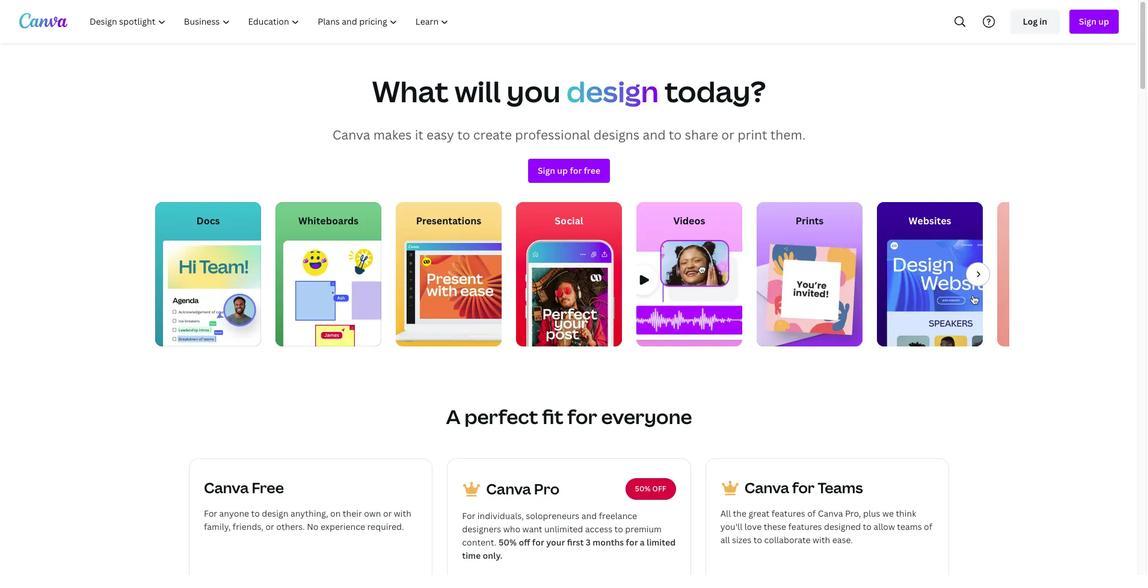 Task type: locate. For each thing, give the bounding box(es) containing it.
with inside all the great features of canva pro, plus we think you'll love these features designed to allow teams of all sizes to collaborate with ease.
[[813, 534, 831, 546]]

access
[[586, 524, 613, 535]]

limited
[[647, 537, 676, 548]]

design for today?
[[567, 72, 659, 111]]

teams
[[898, 521, 923, 533]]

1 vertical spatial and
[[582, 510, 597, 522]]

design up designs
[[567, 72, 659, 111]]

off up premium
[[653, 484, 667, 494]]

to down the love
[[754, 534, 763, 546]]

canva for canva for teams
[[745, 478, 790, 498]]

what will you design today?
[[372, 72, 767, 111]]

0 horizontal spatial of
[[808, 508, 816, 519]]

design up others.
[[262, 508, 289, 519]]

for for for anyone to design anything, on their own or with family, friends, or others. no experience required.
[[204, 508, 217, 519]]

up inside button
[[558, 165, 568, 176]]

or up required.
[[383, 508, 392, 519]]

canva up individuals,
[[487, 479, 531, 499]]

only.
[[483, 550, 503, 562]]

features up collaborate at bottom right
[[789, 521, 823, 533]]

to left share
[[669, 126, 682, 143]]

designers
[[462, 524, 502, 535]]

0 vertical spatial and
[[643, 126, 666, 143]]

None search field
[[488, 10, 972, 34]]

features up these
[[772, 508, 806, 519]]

everyone
[[602, 404, 692, 430]]

websites
[[909, 215, 952, 228]]

what
[[372, 72, 449, 111]]

or left others.
[[266, 521, 274, 533]]

design for anything,
[[262, 508, 289, 519]]

think
[[896, 508, 917, 519]]

these
[[764, 521, 787, 533]]

for inside for individuals, solopreneurs and freelance designers who want unlimited access to premium content.
[[462, 510, 476, 522]]

features
[[772, 508, 806, 519], [789, 521, 823, 533]]

sign right the in
[[1080, 16, 1097, 27]]

1 vertical spatial off
[[519, 537, 531, 548]]

1 horizontal spatial and
[[643, 126, 666, 143]]

a perfect fit for everyone
[[446, 404, 692, 430]]

canva up great
[[745, 478, 790, 498]]

50% up freelance
[[635, 484, 651, 494]]

0 vertical spatial or
[[722, 126, 735, 143]]

up for sign up
[[1099, 16, 1110, 27]]

others.
[[276, 521, 305, 533]]

of
[[808, 508, 816, 519], [925, 521, 933, 533]]

design
[[567, 72, 659, 111], [262, 508, 289, 519]]

own
[[364, 508, 381, 519]]

off inside 50% off for your first 3 months for a limited time only.
[[519, 537, 531, 548]]

0 vertical spatial with
[[394, 508, 412, 519]]

sign up for free button
[[528, 159, 610, 183]]

required.
[[367, 521, 404, 533]]

for left free
[[570, 165, 582, 176]]

sign up for free
[[538, 165, 601, 176]]

you'll
[[721, 521, 743, 533]]

and
[[643, 126, 666, 143], [582, 510, 597, 522]]

1 vertical spatial with
[[813, 534, 831, 546]]

1 horizontal spatial up
[[1099, 16, 1110, 27]]

for right fit
[[568, 404, 598, 430]]

pro
[[534, 479, 560, 499]]

1 horizontal spatial with
[[813, 534, 831, 546]]

0 vertical spatial off
[[653, 484, 667, 494]]

canva inside all the great features of canva pro, plus we think you'll love these features designed to allow teams of all sizes to collaborate with ease.
[[818, 508, 844, 519]]

off
[[653, 484, 667, 494], [519, 537, 531, 548]]

plus
[[864, 508, 881, 519]]

months
[[593, 537, 624, 548]]

canva up anyone
[[204, 478, 249, 498]]

anything,
[[291, 508, 328, 519]]

0 horizontal spatial with
[[394, 508, 412, 519]]

designs
[[594, 126, 640, 143]]

1 horizontal spatial design
[[567, 72, 659, 111]]

1 horizontal spatial 50%
[[635, 484, 651, 494]]

1 vertical spatial design
[[262, 508, 289, 519]]

of down canva for teams
[[808, 508, 816, 519]]

or
[[722, 126, 735, 143], [383, 508, 392, 519], [266, 521, 274, 533]]

sign down professional
[[538, 165, 556, 176]]

sign inside 'button'
[[1080, 16, 1097, 27]]

for individuals, solopreneurs and freelance designers who want unlimited access to premium content.
[[462, 510, 662, 548]]

design inside for anyone to design anything, on their own or with family, friends, or others. no experience required.
[[262, 508, 289, 519]]

for
[[570, 165, 582, 176], [568, 404, 598, 430], [793, 478, 815, 498], [533, 537, 545, 548], [626, 537, 638, 548]]

with up required.
[[394, 508, 412, 519]]

0 horizontal spatial 50%
[[499, 537, 517, 548]]

a
[[640, 537, 645, 548]]

want
[[523, 524, 543, 535]]

share
[[685, 126, 719, 143]]

for down want
[[533, 537, 545, 548]]

0 vertical spatial 50%
[[635, 484, 651, 494]]

with
[[394, 508, 412, 519], [813, 534, 831, 546]]

0 vertical spatial of
[[808, 508, 816, 519]]

and inside for individuals, solopreneurs and freelance designers who want unlimited access to premium content.
[[582, 510, 597, 522]]

0 horizontal spatial design
[[262, 508, 289, 519]]

1 vertical spatial or
[[383, 508, 392, 519]]

0 horizontal spatial off
[[519, 537, 531, 548]]

50% inside 50% off for your first 3 months for a limited time only.
[[499, 537, 517, 548]]

with left ease.
[[813, 534, 831, 546]]

canva
[[333, 126, 371, 143], [204, 478, 249, 498], [745, 478, 790, 498], [487, 479, 531, 499], [818, 508, 844, 519]]

for left "a" at the bottom right of page
[[626, 537, 638, 548]]

log in button
[[1011, 10, 1060, 34]]

0 horizontal spatial and
[[582, 510, 597, 522]]

makes
[[374, 126, 412, 143]]

0 horizontal spatial up
[[558, 165, 568, 176]]

2 vertical spatial or
[[266, 521, 274, 533]]

canva left makes
[[333, 126, 371, 143]]

off for 50% off
[[653, 484, 667, 494]]

to down freelance
[[615, 524, 624, 535]]

1 vertical spatial 50%
[[499, 537, 517, 548]]

fit
[[542, 404, 564, 430]]

canva makes it easy to create professional designs and to share or print them.
[[333, 126, 806, 143]]

50% off
[[635, 484, 667, 494]]

sign up
[[1080, 16, 1110, 27]]

your
[[547, 537, 565, 548]]

the
[[733, 508, 747, 519]]

up for sign up for free
[[558, 165, 568, 176]]

for anyone to design anything, on their own or with family, friends, or others. no experience required.
[[204, 508, 412, 533]]

perfect
[[465, 404, 539, 430]]

for up family,
[[204, 508, 217, 519]]

0 horizontal spatial or
[[266, 521, 274, 533]]

all
[[721, 534, 731, 546]]

sign inside button
[[538, 165, 556, 176]]

and right designs
[[643, 126, 666, 143]]

and up access
[[582, 510, 597, 522]]

0 vertical spatial sign
[[1080, 16, 1097, 27]]

ease.
[[833, 534, 853, 546]]

0 vertical spatial up
[[1099, 16, 1110, 27]]

for inside button
[[570, 165, 582, 176]]

0 horizontal spatial for
[[204, 508, 217, 519]]

up
[[1099, 16, 1110, 27], [558, 165, 568, 176]]

free
[[252, 478, 284, 498]]

canva free
[[204, 478, 284, 498]]

1 vertical spatial sign
[[538, 165, 556, 176]]

1 horizontal spatial off
[[653, 484, 667, 494]]

unlimited
[[545, 524, 583, 535]]

off down want
[[519, 537, 531, 548]]

to up friends, on the left bottom
[[251, 508, 260, 519]]

0 horizontal spatial sign
[[538, 165, 556, 176]]

0 vertical spatial design
[[567, 72, 659, 111]]

or left the print
[[722, 126, 735, 143]]

1 horizontal spatial sign
[[1080, 16, 1097, 27]]

sign
[[1080, 16, 1097, 27], [538, 165, 556, 176]]

to down plus
[[863, 521, 872, 533]]

1 horizontal spatial of
[[925, 521, 933, 533]]

experience
[[321, 521, 365, 533]]

time
[[462, 550, 481, 562]]

print
[[738, 126, 768, 143]]

50% down who
[[499, 537, 517, 548]]

for inside for anyone to design anything, on their own or with family, friends, or others. no experience required.
[[204, 508, 217, 519]]

all
[[721, 508, 731, 519]]

today?
[[665, 72, 767, 111]]

50%
[[635, 484, 651, 494], [499, 537, 517, 548]]

for
[[204, 508, 217, 519], [462, 510, 476, 522]]

for up designers
[[462, 510, 476, 522]]

collaborate
[[765, 534, 811, 546]]

1 horizontal spatial for
[[462, 510, 476, 522]]

of right "teams"
[[925, 521, 933, 533]]

canva up designed
[[818, 508, 844, 519]]

pro,
[[846, 508, 862, 519]]

up inside 'button'
[[1099, 16, 1110, 27]]

1 vertical spatial up
[[558, 165, 568, 176]]

to
[[458, 126, 470, 143], [669, 126, 682, 143], [251, 508, 260, 519], [863, 521, 872, 533], [615, 524, 624, 535], [754, 534, 763, 546]]

to inside for anyone to design anything, on their own or with family, friends, or others. no experience required.
[[251, 508, 260, 519]]



Task type: describe. For each thing, give the bounding box(es) containing it.
presentations
[[416, 215, 482, 228]]

them.
[[771, 126, 806, 143]]

1 vertical spatial features
[[789, 521, 823, 533]]

for for for individuals, solopreneurs and freelance designers who want unlimited access to premium content.
[[462, 510, 476, 522]]

to right easy
[[458, 126, 470, 143]]

sign for sign up for free
[[538, 165, 556, 176]]

friends,
[[233, 521, 264, 533]]

it
[[415, 126, 424, 143]]

professional
[[515, 126, 591, 143]]

their
[[343, 508, 362, 519]]

premium
[[626, 524, 662, 535]]

anyone
[[219, 508, 249, 519]]

all the great features of canva pro, plus we think you'll love these features designed to allow teams of all sizes to collaborate with ease.
[[721, 508, 933, 546]]

teams
[[818, 478, 864, 498]]

log in
[[1023, 16, 1048, 27]]

you
[[507, 72, 561, 111]]

designed
[[825, 521, 861, 533]]

top level navigation element
[[82, 10, 460, 34]]

canva for canva free
[[204, 478, 249, 498]]

will
[[455, 72, 501, 111]]

with inside for anyone to design anything, on their own or with family, friends, or others. no experience required.
[[394, 508, 412, 519]]

solopreneurs
[[526, 510, 580, 522]]

sizes
[[733, 534, 752, 546]]

0 vertical spatial features
[[772, 508, 806, 519]]

easy
[[427, 126, 454, 143]]

sign for sign up
[[1080, 16, 1097, 27]]

videos
[[674, 215, 706, 228]]

50% for 50% off for your first 3 months for a limited time only.
[[499, 537, 517, 548]]

prints
[[796, 215, 824, 228]]

we
[[883, 508, 894, 519]]

free
[[584, 165, 601, 176]]

great
[[749, 508, 770, 519]]

50% for 50% off
[[635, 484, 651, 494]]

canva for teams
[[745, 478, 864, 498]]

social
[[555, 215, 584, 228]]

for left the teams
[[793, 478, 815, 498]]

content.
[[462, 537, 497, 548]]

a
[[446, 404, 461, 430]]

on
[[330, 508, 341, 519]]

first
[[567, 537, 584, 548]]

1 vertical spatial of
[[925, 521, 933, 533]]

who
[[504, 524, 521, 535]]

individuals,
[[478, 510, 524, 522]]

off for 50% off for your first 3 months for a limited time only.
[[519, 537, 531, 548]]

canva for canva pro
[[487, 479, 531, 499]]

sign up button
[[1070, 10, 1120, 34]]

love
[[745, 521, 762, 533]]

3
[[586, 537, 591, 548]]

whiteboards
[[299, 215, 359, 228]]

50% off for your first 3 months for a limited time only.
[[462, 537, 676, 562]]

canva pro
[[487, 479, 560, 499]]

canva for canva makes it easy to create professional designs and to share or print them.
[[333, 126, 371, 143]]

in
[[1040, 16, 1048, 27]]

family,
[[204, 521, 231, 533]]

docs
[[197, 215, 220, 228]]

freelance
[[599, 510, 638, 522]]

allow
[[874, 521, 896, 533]]

no
[[307, 521, 319, 533]]

to inside for individuals, solopreneurs and freelance designers who want unlimited access to premium content.
[[615, 524, 624, 535]]

log
[[1023, 16, 1038, 27]]

2 horizontal spatial or
[[722, 126, 735, 143]]

1 horizontal spatial or
[[383, 508, 392, 519]]

create
[[474, 126, 512, 143]]



Task type: vqa. For each thing, say whether or not it's contained in the screenshot.
File dropdown button
no



